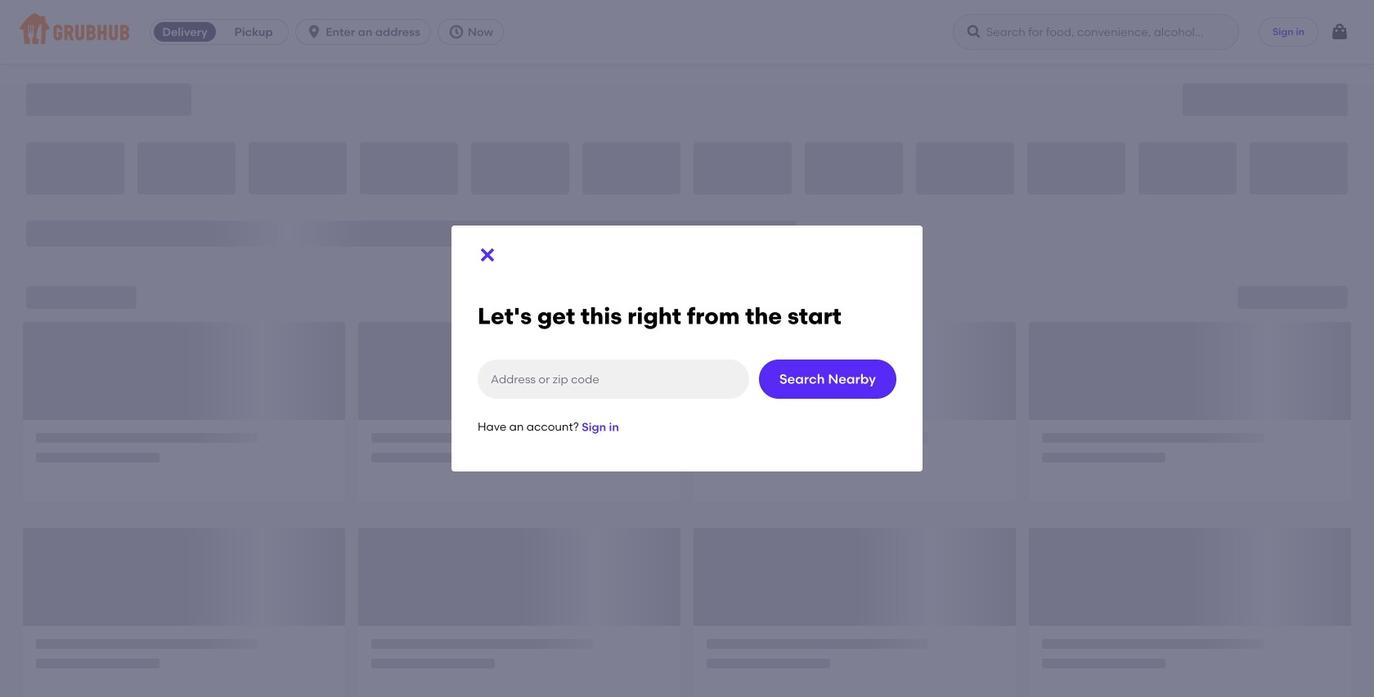 Task type: locate. For each thing, give the bounding box(es) containing it.
main navigation navigation
[[0, 0, 1374, 64]]

svg image
[[966, 24, 982, 40], [478, 246, 497, 265]]

Search Address search field
[[478, 360, 749, 399]]

0 horizontal spatial svg image
[[478, 246, 497, 265]]

0 horizontal spatial svg image
[[306, 24, 322, 40]]

svg image
[[1330, 22, 1350, 42], [306, 24, 322, 40], [448, 24, 464, 40]]

1 vertical spatial svg image
[[478, 246, 497, 265]]

2 horizontal spatial svg image
[[1330, 22, 1350, 42]]

0 vertical spatial svg image
[[966, 24, 982, 40]]

1 horizontal spatial svg image
[[966, 24, 982, 40]]

1 horizontal spatial svg image
[[448, 24, 464, 40]]



Task type: vqa. For each thing, say whether or not it's contained in the screenshot.
4.7 (224)
no



Task type: describe. For each thing, give the bounding box(es) containing it.
svg image inside main navigation navigation
[[966, 24, 982, 40]]



